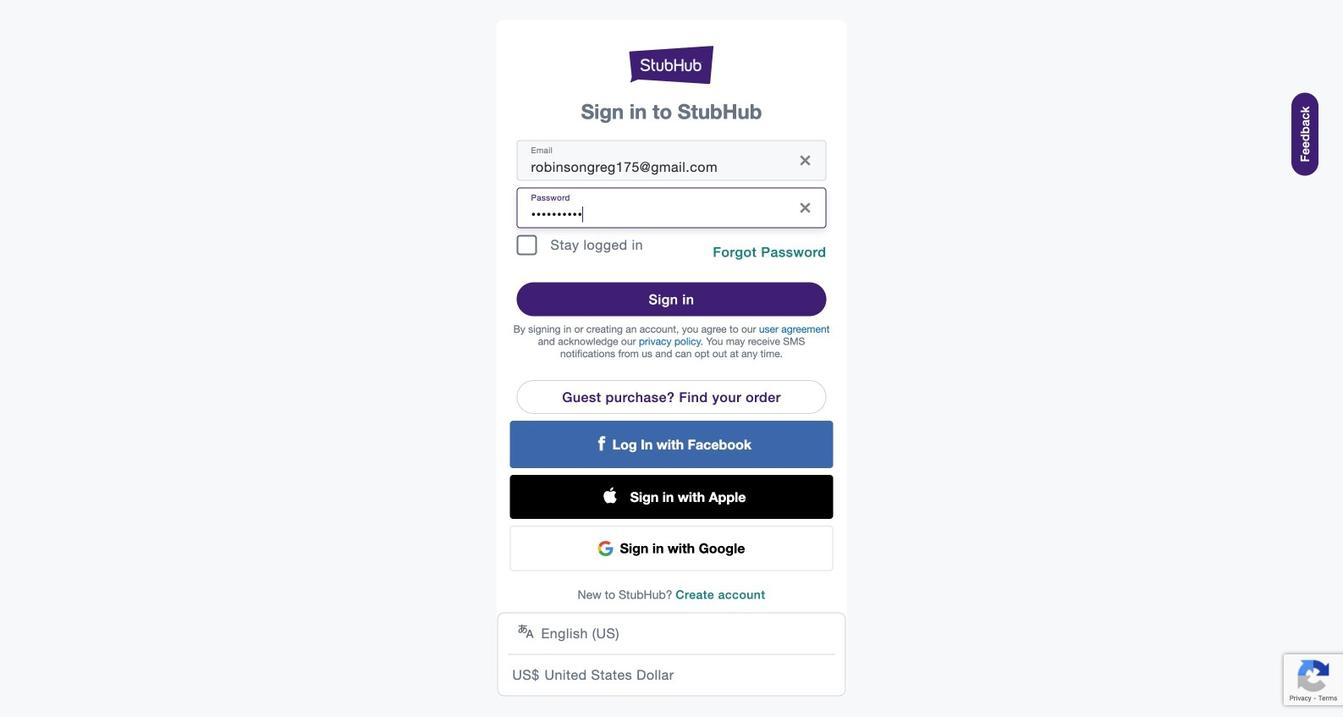 Task type: locate. For each thing, give the bounding box(es) containing it.
google image
[[598, 541, 614, 556]]

stubhub image
[[630, 44, 714, 86]]

None email field
[[531, 140, 785, 181]]

None password field
[[531, 188, 785, 228]]



